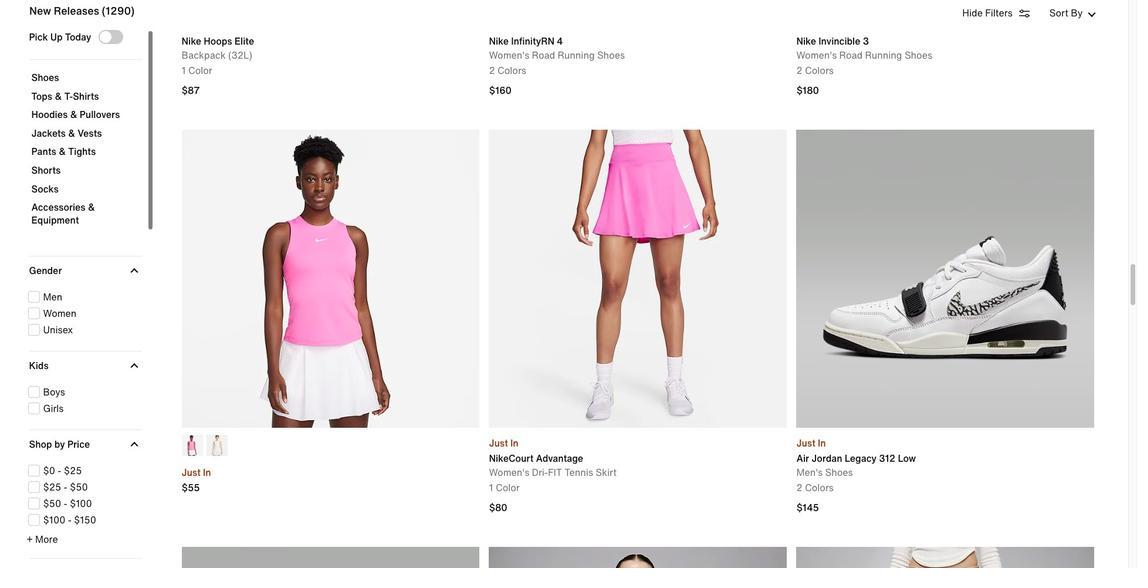 Task type: vqa. For each thing, say whether or not it's contained in the screenshot.
1st The 4 from the top of the page
no



Task type: locate. For each thing, give the bounding box(es) containing it.
nikecourt advantage women's dri-fit tennis tank top image
[[182, 130, 480, 428]]

women
[[43, 307, 76, 321]]

pants
[[31, 145, 56, 159]]

2 horizontal spatial in
[[818, 436, 826, 450]]

1 horizontal spatial in
[[510, 436, 519, 450]]

$87 link
[[182, 83, 480, 97], [182, 83, 203, 97]]

$100 - $150
[[43, 513, 96, 527]]

chevron image
[[1088, 11, 1096, 19], [130, 267, 138, 275], [130, 362, 138, 370]]

women's road running shoes link for 4
[[489, 48, 625, 62]]

just for nikecourt advantage
[[489, 436, 508, 450]]

0 vertical spatial chevron image
[[1088, 11, 1096, 19]]

nike left hoops
[[182, 34, 201, 48]]

just up air
[[797, 436, 816, 450]]

t-
[[64, 89, 73, 103]]

$50 down $25 - $50 at the bottom left of the page
[[43, 497, 61, 511]]

2 road from the left
[[839, 48, 863, 62]]

- up the $50 - $100
[[64, 480, 67, 494]]

chevron image for sort by
[[1088, 11, 1096, 19]]

1 vertical spatial $100
[[43, 513, 65, 527]]

kids
[[29, 359, 49, 373]]

&
[[55, 89, 62, 103], [70, 107, 77, 122], [68, 126, 75, 140], [59, 145, 66, 159], [88, 200, 95, 214]]

3 nike from the left
[[797, 34, 816, 48]]

road for invincible
[[839, 48, 863, 62]]

nikecourt advantage women's dri-fit tennis skirt image
[[489, 130, 787, 428]]

hoodies
[[31, 107, 68, 122]]

women's inside just in nikecourt advantage women's dri-fit tennis skirt
[[489, 465, 529, 479]]

$25 up $25 - $50 at the bottom left of the page
[[64, 464, 82, 478]]

0 vertical spatial $25
[[64, 464, 82, 478]]

nike for nike hoops elite
[[182, 34, 201, 48]]

nike for nike infinityrn 4
[[489, 34, 509, 48]]

Filter for $0 - $25 button
[[28, 464, 138, 478]]

$80 link
[[489, 500, 787, 515], [489, 500, 510, 515]]

nike invincible 3 link
[[797, 34, 932, 48]]

& left the t-
[[55, 89, 62, 103]]

- right $0
[[58, 464, 61, 478]]

1 running from the left
[[558, 48, 595, 62]]

road left 4 at left top
[[532, 48, 555, 62]]

0 horizontal spatial $50
[[43, 497, 61, 511]]

Filter for $25 - $50 button
[[28, 480, 138, 494]]

0 horizontal spatial $25
[[43, 480, 61, 494]]

running right infinityrn
[[558, 48, 595, 62]]

women's inside nike infinityrn 4 women's road running shoes
[[489, 48, 529, 62]]

0 horizontal spatial in
[[203, 465, 211, 479]]

1 horizontal spatial nike
[[489, 34, 509, 48]]

jordan
[[812, 451, 842, 465]]

women's
[[489, 48, 529, 62], [797, 48, 837, 62], [489, 465, 529, 479]]

$25 - $50
[[43, 480, 88, 494]]

chevron image inside kids dropdown button
[[130, 362, 138, 370]]

$50 up $50 - $100 button
[[70, 480, 88, 494]]

$160 link
[[489, 83, 787, 97], [489, 83, 515, 97]]

$50
[[70, 480, 88, 494], [43, 497, 61, 511]]

3
[[863, 34, 869, 48]]

just in $55
[[182, 465, 211, 495]]

$25
[[64, 464, 82, 478], [43, 480, 61, 494]]

by
[[1071, 6, 1083, 20]]

nike
[[182, 34, 201, 48], [489, 34, 509, 48], [797, 34, 816, 48]]

unisex
[[43, 323, 73, 337]]

vests
[[78, 126, 102, 140]]

in down white/white/black image
[[203, 465, 211, 479]]

(1290)
[[102, 3, 134, 19]]

nike inside nike invincible 3 women's road running shoes
[[797, 34, 816, 48]]

socks
[[31, 182, 59, 196]]

$0 - $25
[[43, 464, 82, 478]]

312
[[879, 451, 896, 465]]

hide filters button
[[963, 5, 1046, 21]]

nike infinityrn 4 link
[[489, 34, 625, 48]]

(32l)
[[228, 48, 252, 62]]

tennis
[[565, 465, 593, 479]]

0 horizontal spatial women's road running shoes link
[[489, 48, 625, 62]]

just up $55
[[182, 465, 201, 479]]

chevron image up filter for boys checkbox
[[130, 362, 138, 370]]

1 vertical spatial chevron image
[[130, 267, 138, 275]]

running for nike infinityrn 4
[[558, 48, 595, 62]]

playful pink/playful pink/white image
[[182, 435, 203, 456]]

0 horizontal spatial nike
[[182, 34, 201, 48]]

nikecourt
[[489, 451, 534, 465]]

running inside nike invincible 3 women's road running shoes
[[865, 48, 902, 62]]

tops & t-shirts link
[[31, 89, 140, 109]]

just for air jordan legacy 312 low
[[797, 436, 816, 450]]

0 horizontal spatial just
[[182, 465, 201, 479]]

running right invincible
[[865, 48, 902, 62]]

road
[[532, 48, 555, 62], [839, 48, 863, 62]]

1 horizontal spatial $100
[[70, 497, 92, 511]]

air jordan legacy 312 low men's shoes image
[[797, 130, 1095, 428]]

1 horizontal spatial road
[[839, 48, 863, 62]]

2 women's road running shoes link from the left
[[797, 48, 932, 62]]

in inside just in nikecourt advantage women's dri-fit tennis skirt
[[510, 436, 519, 450]]

$100 down $25 - $50 button
[[70, 497, 92, 511]]

road left the 3
[[839, 48, 863, 62]]

Filter for Boys checkbox
[[28, 385, 138, 399]]

1 nike from the left
[[182, 34, 201, 48]]

women's inside nike invincible 3 women's road running shoes
[[797, 48, 837, 62]]

$145 link
[[797, 500, 1095, 515], [797, 500, 822, 515]]

- down $25 - $50 at the bottom left of the page
[[64, 497, 67, 511]]

1 road from the left
[[532, 48, 555, 62]]

invincible
[[819, 34, 861, 48]]

just up nikecourt
[[489, 436, 508, 450]]

in inside just in air jordan legacy 312 low men's shoes
[[818, 436, 826, 450]]

0 horizontal spatial running
[[558, 48, 595, 62]]

2 horizontal spatial nike
[[797, 34, 816, 48]]

$180 link
[[797, 83, 1095, 97], [797, 83, 822, 97]]

pick
[[29, 30, 48, 44]]

- for $0
[[58, 464, 61, 478]]

2 running from the left
[[865, 48, 902, 62]]

pick up today
[[29, 30, 91, 44]]

2 nike from the left
[[489, 34, 509, 48]]

in up jordan
[[818, 436, 826, 450]]

chevron image up filter for men option
[[130, 267, 138, 275]]

-
[[58, 464, 61, 478], [64, 480, 67, 494], [64, 497, 67, 511], [68, 513, 71, 527]]

nike inside nike infinityrn 4 women's road running shoes
[[489, 34, 509, 48]]

just inside just in air jordan legacy 312 low men's shoes
[[797, 436, 816, 450]]

0 horizontal spatial road
[[532, 48, 555, 62]]

running
[[558, 48, 595, 62], [865, 48, 902, 62]]

- for $25
[[64, 480, 67, 494]]

$100
[[70, 497, 92, 511], [43, 513, 65, 527]]

women's up $180
[[797, 48, 837, 62]]

nike left infinityrn
[[489, 34, 509, 48]]

$25 down $0
[[43, 480, 61, 494]]

0 horizontal spatial $100
[[43, 513, 65, 527]]

chevron image inside 'gender' dropdown button
[[130, 267, 138, 275]]

men's
[[797, 465, 823, 479]]

& down the t-
[[70, 107, 77, 122]]

nike left invincible
[[797, 34, 816, 48]]

new
[[29, 3, 51, 19]]

nike inside the nike hoops elite backpack (32l)
[[182, 34, 201, 48]]

shoes inside just in air jordan legacy 312 low men's shoes
[[825, 465, 853, 479]]

women's road running shoes link
[[489, 48, 625, 62], [797, 48, 932, 62]]

just inside just in $55
[[182, 465, 201, 479]]

in
[[510, 436, 519, 450], [818, 436, 826, 450], [203, 465, 211, 479]]

shoes inside nike infinityrn 4 women's road running shoes
[[597, 48, 625, 62]]

backpack (32l) link
[[182, 48, 254, 62]]

skirt
[[596, 465, 617, 479]]

jackets & vests link
[[31, 126, 140, 146]]

women's road running shoes link for 3
[[797, 48, 932, 62]]

just inside just in nikecourt advantage women's dri-fit tennis skirt
[[489, 436, 508, 450]]

in up nikecourt
[[510, 436, 519, 450]]

running inside nike infinityrn 4 women's road running shoes
[[558, 48, 595, 62]]

1 horizontal spatial $50
[[70, 480, 88, 494]]

shoes
[[597, 48, 625, 62], [905, 48, 932, 62], [31, 70, 59, 85], [825, 465, 853, 479]]

1 vertical spatial $25
[[43, 480, 61, 494]]

1 women's road running shoes link from the left
[[489, 48, 625, 62]]

jordan women's woven pants image
[[797, 547, 1095, 568]]

$100 up more
[[43, 513, 65, 527]]

road inside nike invincible 3 women's road running shoes
[[839, 48, 863, 62]]

in for jordan
[[818, 436, 826, 450]]

1 horizontal spatial running
[[865, 48, 902, 62]]

chevron image inside sort by dropdown button
[[1088, 11, 1096, 19]]

1 horizontal spatial women's road running shoes link
[[797, 48, 932, 62]]

- left $150
[[68, 513, 71, 527]]

women's up $160
[[489, 48, 529, 62]]

$80 link down nikecourt
[[489, 500, 510, 515]]

nike hoops elite backpack (32l)
[[182, 34, 254, 62]]

nike for nike invincible 3
[[797, 34, 816, 48]]

2 horizontal spatial just
[[797, 436, 816, 450]]

shop by price group
[[27, 464, 142, 547]]

women's left "dri-"
[[489, 465, 529, 479]]

just
[[489, 436, 508, 450], [797, 436, 816, 450], [182, 465, 201, 479]]

by
[[54, 437, 65, 451]]

road inside nike infinityrn 4 women's road running shoes
[[532, 48, 555, 62]]

0 vertical spatial $100
[[70, 497, 92, 511]]

nike invincible 3 women's road running shoes
[[797, 34, 932, 62]]

2 vertical spatial chevron image
[[130, 362, 138, 370]]

chevron image right by
[[1088, 11, 1096, 19]]

girls
[[43, 402, 64, 416]]

jackets
[[31, 126, 66, 140]]

Filter for Men checkbox
[[28, 290, 138, 304]]

1 horizontal spatial just
[[489, 436, 508, 450]]



Task type: describe. For each thing, give the bounding box(es) containing it.
shoes inside shoes tops & t-shirts hoodies & pullovers jackets & vests pants & tights shorts socks accessories & equipment
[[31, 70, 59, 85]]

hoops
[[204, 34, 232, 48]]

backpack
[[182, 48, 226, 62]]

Filter for Women checkbox
[[28, 307, 138, 321]]

+
[[27, 532, 33, 547]]

in for advantage
[[510, 436, 519, 450]]

hide
[[963, 6, 983, 20]]

shop by price
[[29, 437, 90, 451]]

1 horizontal spatial $25
[[64, 464, 82, 478]]

+ more button
[[27, 532, 142, 547]]

filter ds image
[[1017, 6, 1031, 21]]

jordan women's long-sleeve knit top image
[[489, 547, 787, 568]]

today
[[65, 30, 91, 44]]

tights
[[68, 145, 96, 159]]

& right the accessories
[[88, 200, 95, 214]]

shoes link
[[31, 70, 140, 90]]

shop
[[29, 437, 52, 451]]

shop by price button
[[29, 430, 139, 458]]

in inside just in $55
[[203, 465, 211, 479]]

& right the pants
[[59, 145, 66, 159]]

$145 link up jordan women's woven pants image
[[797, 500, 1095, 515]]

low
[[898, 451, 916, 465]]

$180
[[797, 83, 819, 97]]

gender
[[29, 264, 62, 278]]

shoes inside nike invincible 3 women's road running shoes
[[905, 48, 932, 62]]

accessories & equipment link
[[31, 200, 140, 233]]

nike invincible 3 women's road running shoes image
[[797, 0, 1095, 10]]

Filter for $50 - $100 button
[[28, 497, 138, 511]]

nikecourt advantage link
[[489, 451, 617, 465]]

air jordan legacy 312 low link
[[797, 451, 916, 465]]

$87
[[182, 83, 200, 97]]

pullovers
[[80, 107, 120, 122]]

releases
[[54, 3, 99, 19]]

kids button
[[29, 352, 139, 380]]

chevron image for kids
[[130, 362, 138, 370]]

hide filters
[[963, 6, 1013, 20]]

women's for infinityrn
[[489, 48, 529, 62]]

shoes tops & t-shirts hoodies & pullovers jackets & vests pants & tights shorts socks accessories & equipment
[[31, 70, 120, 227]]

& left vests on the left top of page
[[68, 126, 75, 140]]

$50 - $100
[[43, 497, 92, 511]]

+ more
[[27, 532, 58, 547]]

air jordan legacy 312 low big kids' shoes image
[[182, 547, 480, 568]]

shirts
[[73, 89, 99, 103]]

tops
[[31, 89, 52, 103]]

sort by
[[1050, 6, 1083, 20]]

$150
[[74, 513, 96, 527]]

$160
[[489, 83, 512, 97]]

infinityrn
[[511, 34, 555, 48]]

sort by element
[[963, 5, 1099, 21]]

women's for invincible
[[797, 48, 837, 62]]

fit
[[548, 465, 562, 479]]

men
[[43, 290, 62, 304]]

women's dri-fit tennis skirt link
[[489, 465, 617, 479]]

sort
[[1050, 6, 1069, 20]]

air
[[797, 451, 809, 465]]

nike infinityrn 4 women's road running shoes
[[489, 34, 625, 62]]

just in nikecourt advantage women's dri-fit tennis skirt
[[489, 436, 617, 479]]

kids group
[[27, 385, 142, 416]]

just in air jordan legacy 312 low men's shoes
[[797, 436, 916, 479]]

equipment
[[31, 213, 79, 227]]

Filter for Girls checkbox
[[28, 402, 138, 416]]

Filter for $100 - $150 button
[[28, 513, 138, 527]]

socks link
[[31, 182, 140, 201]]

shorts
[[31, 163, 61, 177]]

men's shoes link
[[797, 465, 916, 479]]

filter for {text} element
[[27, 30, 142, 568]]

chevron image
[[130, 440, 138, 449]]

more
[[35, 532, 58, 547]]

$80
[[489, 500, 507, 515]]

1 vertical spatial $50
[[43, 497, 61, 511]]

$145
[[797, 500, 819, 515]]

filters
[[985, 6, 1013, 20]]

chevron image for gender
[[130, 267, 138, 275]]

- for $100
[[68, 513, 71, 527]]

$55
[[182, 481, 200, 495]]

Filter for Unisex button
[[28, 323, 138, 337]]

sort by button
[[1046, 6, 1099, 20]]

- for $50
[[64, 497, 67, 511]]

hoodies & pullovers link
[[31, 107, 140, 127]]

elite
[[235, 34, 254, 48]]

gender group
[[27, 290, 142, 337]]

$0
[[43, 464, 55, 478]]

running for nike invincible 3
[[865, 48, 902, 62]]

$145 link down men's
[[797, 500, 822, 515]]

pants & tights link
[[31, 145, 140, 164]]

boys
[[43, 385, 65, 399]]

advantage
[[536, 451, 583, 465]]

nike hoops elite link
[[182, 34, 254, 48]]

accessories
[[31, 200, 85, 214]]

4
[[557, 34, 563, 48]]

new releases (1290)
[[29, 3, 134, 19]]

gender button
[[29, 257, 139, 285]]

shorts link
[[31, 163, 140, 183]]

$80 link down skirt
[[489, 500, 787, 515]]

road for infinityrn
[[532, 48, 555, 62]]

price
[[67, 437, 90, 451]]

up
[[50, 30, 63, 44]]

white/white/black image
[[206, 435, 227, 456]]

0 vertical spatial $50
[[70, 480, 88, 494]]

dri-
[[532, 465, 548, 479]]

legacy
[[845, 451, 877, 465]]



